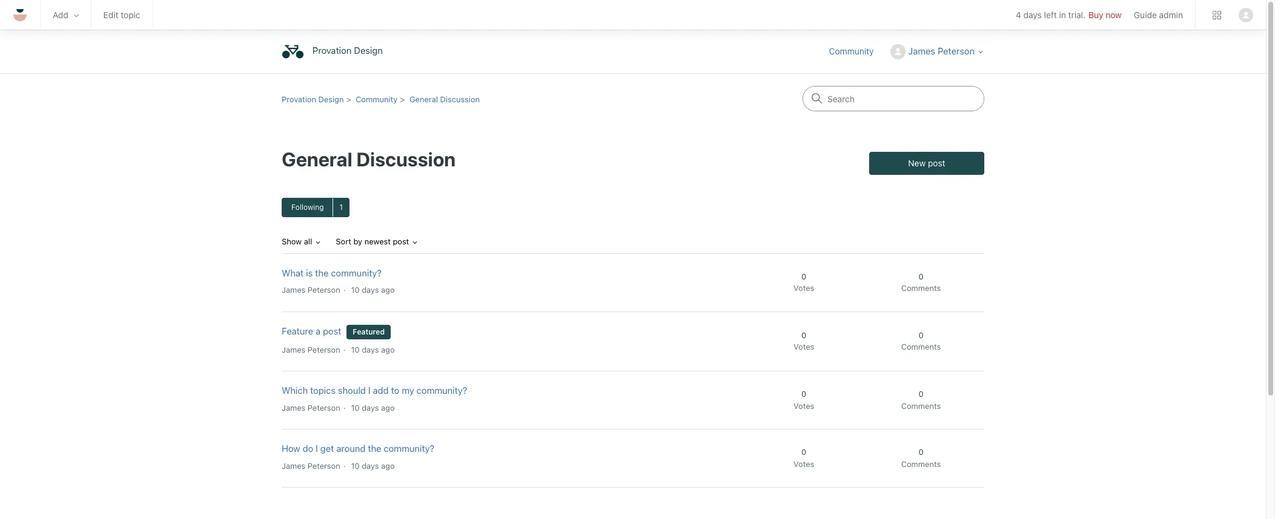Task type: locate. For each thing, give the bounding box(es) containing it.
1 horizontal spatial i
[[368, 385, 370, 396]]

4 days left in trial. buy now
[[1016, 10, 1122, 20]]

should
[[338, 385, 366, 396]]

4
[[1016, 10, 1021, 20]]

0 vertical spatial community?
[[331, 267, 382, 278]]

james peterson for which topics should i add to my community?
[[282, 403, 340, 413]]

provation inside general discussion main content
[[282, 94, 316, 104]]

provation design down provation design help center home page icon
[[282, 94, 344, 104]]

james down "how"
[[282, 461, 306, 471]]

community? right 'my'
[[417, 385, 467, 396]]

sort by newest post
[[336, 237, 411, 247]]

votes for get
[[794, 459, 814, 469]]

community link
[[829, 45, 886, 57], [356, 94, 398, 104]]

james down which
[[282, 403, 306, 413]]

newest
[[364, 237, 391, 247]]

2 horizontal spatial post
[[928, 158, 945, 168]]

1 0 comments from the top
[[901, 272, 941, 293]]

3 0 comments from the top
[[901, 390, 941, 411]]

0 comments for community?
[[901, 272, 941, 293]]

1 horizontal spatial the
[[368, 443, 381, 454]]

1 vertical spatial design
[[318, 94, 344, 104]]

3 comments from the top
[[901, 401, 941, 411]]

4 10 from the top
[[351, 461, 360, 471]]

new post
[[908, 158, 945, 168]]

design inside provation design link
[[354, 45, 383, 56]]

3 0 votes from the top
[[794, 390, 814, 411]]

james peterson for how do i get around the community?
[[282, 461, 340, 471]]

10 down featured
[[351, 345, 360, 355]]

design
[[354, 45, 383, 56], [318, 94, 344, 104]]

1 horizontal spatial community link
[[829, 45, 886, 57]]

10 down what is the community? 'link'
[[351, 285, 360, 295]]

0 vertical spatial discussion
[[440, 94, 480, 104]]

peterson inside james peterson 'popup button'
[[938, 45, 975, 56]]

1 ago from the top
[[381, 285, 395, 295]]

0 horizontal spatial i
[[316, 443, 318, 454]]

provation design link
[[282, 41, 389, 63], [282, 94, 344, 104]]

james
[[908, 45, 935, 56], [282, 285, 306, 295], [282, 345, 306, 355], [282, 403, 306, 413], [282, 461, 306, 471]]

days down "how do i get around the community?"
[[362, 461, 379, 471]]

general
[[409, 94, 438, 104], [282, 148, 352, 171]]

0 comments
[[901, 272, 941, 293], [901, 331, 941, 352], [901, 390, 941, 411], [901, 448, 941, 469]]

the right is
[[315, 267, 329, 278]]

ago down add
[[381, 403, 395, 413]]

0 horizontal spatial community
[[356, 94, 398, 104]]

buy
[[1089, 10, 1103, 20]]

4 0 comments from the top
[[901, 448, 941, 469]]

10 days ago down "how do i get around the community?"
[[351, 461, 395, 471]]

10 days ago up featured
[[351, 285, 395, 295]]

3 10 from the top
[[351, 403, 360, 413]]

ago down featured
[[381, 345, 395, 355]]

peterson for community?
[[308, 285, 340, 295]]

guide admin link
[[1134, 10, 1183, 20]]

ago down "how do i get around the community?"
[[381, 461, 395, 471]]

comments for i
[[901, 401, 941, 411]]

post right newest
[[393, 237, 409, 247]]

0 horizontal spatial community link
[[356, 94, 398, 104]]

provation design
[[313, 45, 383, 56], [282, 94, 344, 104]]

now
[[1106, 10, 1122, 20]]

days for get
[[362, 461, 379, 471]]

provation down provation design help center home page icon
[[282, 94, 316, 104]]

1 vertical spatial provation design link
[[282, 94, 344, 104]]

left
[[1044, 10, 1057, 20]]

sort
[[336, 237, 351, 247]]

1 vertical spatial community
[[356, 94, 398, 104]]

10 down how do i get around the community? link
[[351, 461, 360, 471]]

0 vertical spatial i
[[368, 385, 370, 396]]

peterson
[[938, 45, 975, 56], [308, 285, 340, 295], [308, 345, 340, 355], [308, 403, 340, 413], [308, 461, 340, 471]]

10 for get
[[351, 461, 360, 471]]

user avatar image
[[1239, 8, 1253, 22]]

1 horizontal spatial community
[[829, 46, 874, 56]]

votes for community?
[[794, 283, 814, 293]]

new
[[908, 158, 926, 168]]

2 vertical spatial post
[[323, 326, 341, 336]]

comments for community?
[[901, 283, 941, 293]]

1 10 days ago from the top
[[351, 285, 395, 295]]

1 vertical spatial discussion
[[356, 148, 456, 171]]

comments for get
[[901, 459, 941, 469]]

10 for i
[[351, 403, 360, 413]]

navigation containing add
[[0, 0, 1266, 30]]

james peterson button
[[891, 44, 984, 60]]

buy now link
[[1089, 10, 1122, 20]]

how
[[282, 443, 300, 454]]

days right 4
[[1024, 10, 1042, 20]]

james peterson
[[908, 45, 975, 56], [282, 285, 340, 295], [282, 345, 340, 355], [282, 403, 340, 413], [282, 461, 340, 471]]

2 vertical spatial community?
[[384, 443, 434, 454]]

peterson for i
[[308, 403, 340, 413]]

1 vertical spatial general
[[282, 148, 352, 171]]

which topics should i add to my community? link
[[282, 385, 467, 396]]

1 provation design link from the top
[[282, 41, 389, 63]]

0 horizontal spatial post
[[323, 326, 341, 336]]

i
[[368, 385, 370, 396], [316, 443, 318, 454]]

community?
[[331, 267, 382, 278], [417, 385, 467, 396], [384, 443, 434, 454]]

10
[[351, 285, 360, 295], [351, 345, 360, 355], [351, 403, 360, 413], [351, 461, 360, 471]]

discussion
[[440, 94, 480, 104], [356, 148, 456, 171]]

10 down should
[[351, 403, 360, 413]]

10 days ago down which topics should i add to my community?
[[351, 403, 395, 413]]

ago up featured
[[381, 285, 395, 295]]

edit
[[103, 10, 118, 20]]

4 ago from the top
[[381, 461, 395, 471]]

0 vertical spatial post
[[928, 158, 945, 168]]

1 horizontal spatial design
[[354, 45, 383, 56]]

the
[[315, 267, 329, 278], [368, 443, 381, 454]]

0 horizontal spatial design
[[318, 94, 344, 104]]

1 horizontal spatial post
[[393, 237, 409, 247]]

1 vertical spatial post
[[393, 237, 409, 247]]

votes for i
[[794, 401, 814, 411]]

post
[[928, 158, 945, 168], [393, 237, 409, 247], [323, 326, 341, 336]]

comments
[[901, 283, 941, 293], [901, 342, 941, 352], [901, 401, 941, 411], [901, 459, 941, 469]]

which
[[282, 385, 308, 396]]

0 votes
[[794, 272, 814, 293], [794, 331, 814, 352], [794, 390, 814, 411], [794, 448, 814, 469]]

1 vertical spatial community link
[[356, 94, 398, 104]]

provation right provation design help center home page icon
[[313, 45, 352, 56]]

what is the community?
[[282, 267, 382, 278]]

10 days ago
[[351, 285, 395, 295], [351, 345, 395, 355], [351, 403, 395, 413], [351, 461, 395, 471]]

community? right around
[[384, 443, 434, 454]]

zendesk products image
[[1213, 11, 1221, 19]]

0 horizontal spatial the
[[315, 267, 329, 278]]

0 votes for get
[[794, 448, 814, 469]]

0 vertical spatial provation design link
[[282, 41, 389, 63]]

10 days ago for i
[[351, 403, 395, 413]]

admin
[[1159, 10, 1183, 20]]

1 votes from the top
[[794, 283, 814, 293]]

around
[[336, 443, 365, 454]]

the right around
[[368, 443, 381, 454]]

10 days ago down featured
[[351, 345, 395, 355]]

1 vertical spatial provation design
[[282, 94, 344, 104]]

ago for i
[[381, 403, 395, 413]]

post right new
[[928, 158, 945, 168]]

1 10 from the top
[[351, 285, 360, 295]]

2 10 from the top
[[351, 345, 360, 355]]

community
[[829, 46, 874, 56], [356, 94, 398, 104]]

10 days ago for community?
[[351, 285, 395, 295]]

0 vertical spatial general
[[409, 94, 438, 104]]

0 vertical spatial design
[[354, 45, 383, 56]]

4 10 days ago from the top
[[351, 461, 395, 471]]

0 vertical spatial the
[[315, 267, 329, 278]]

0 vertical spatial general discussion
[[409, 94, 480, 104]]

1 0 votes from the top
[[794, 272, 814, 293]]

4 0 votes from the top
[[794, 448, 814, 469]]

provation
[[313, 45, 352, 56], [282, 94, 316, 104]]

1 vertical spatial community?
[[417, 385, 467, 396]]

peterson for get
[[308, 461, 340, 471]]

ago
[[381, 285, 395, 295], [381, 345, 395, 355], [381, 403, 395, 413], [381, 461, 395, 471]]

what
[[282, 267, 304, 278]]

feature a post
[[282, 326, 341, 336]]

is
[[306, 267, 313, 278]]

following button
[[282, 198, 350, 217]]

3 ago from the top
[[381, 403, 395, 413]]

james for which topics should i add to my community?
[[282, 403, 306, 413]]

navigation
[[0, 0, 1266, 30]]

votes
[[794, 283, 814, 293], [794, 342, 814, 352], [794, 401, 814, 411], [794, 459, 814, 469]]

edit topic link
[[103, 10, 140, 20]]

Search search field
[[803, 87, 984, 111]]

community? down by
[[331, 267, 382, 278]]

days
[[1024, 10, 1042, 20], [362, 285, 379, 295], [362, 345, 379, 355], [362, 403, 379, 413], [362, 461, 379, 471]]

3 10 days ago from the top
[[351, 403, 395, 413]]

james down what
[[282, 285, 306, 295]]

4 votes from the top
[[794, 459, 814, 469]]

4 comments from the top
[[901, 459, 941, 469]]

provation design help center home page image
[[282, 41, 304, 63]]

design inside general discussion main content
[[318, 94, 344, 104]]

general discussion
[[409, 94, 480, 104], [282, 148, 456, 171]]

show all
[[282, 237, 314, 247]]

1 vertical spatial provation
[[282, 94, 316, 104]]

what is the community? link
[[282, 267, 382, 278]]

None search field
[[803, 86, 984, 111]]

i right do
[[316, 443, 318, 454]]

add
[[53, 10, 68, 20]]

3 votes from the top
[[794, 401, 814, 411]]

james down feature
[[282, 345, 306, 355]]

post right a
[[323, 326, 341, 336]]

james up search search box
[[908, 45, 935, 56]]

i left add
[[368, 385, 370, 396]]

sort by newest post button
[[336, 237, 418, 247]]

days up featured
[[362, 285, 379, 295]]

provation design right provation design help center home page icon
[[313, 45, 383, 56]]

1 comments from the top
[[901, 283, 941, 293]]

0
[[801, 272, 806, 281], [919, 272, 924, 281], [801, 331, 806, 340], [919, 331, 924, 340], [801, 390, 806, 399], [919, 390, 924, 399], [801, 448, 806, 457], [919, 448, 924, 457]]

days down which topics should i add to my community?
[[362, 403, 379, 413]]



Task type: describe. For each thing, give the bounding box(es) containing it.
james peterson inside james peterson 'popup button'
[[908, 45, 975, 56]]

0 vertical spatial provation
[[313, 45, 352, 56]]

topic
[[121, 10, 140, 20]]

a
[[316, 326, 320, 336]]

following
[[291, 203, 324, 212]]

guide admin
[[1134, 10, 1183, 20]]

my
[[402, 385, 414, 396]]

general discussion link
[[409, 94, 480, 104]]

how do i get around the community?
[[282, 443, 434, 454]]

0 votes for i
[[794, 390, 814, 411]]

which topics should i add to my community?
[[282, 385, 467, 396]]

james for how do i get around the community?
[[282, 461, 306, 471]]

1 horizontal spatial general
[[409, 94, 438, 104]]

add
[[373, 385, 389, 396]]

0 vertical spatial provation design
[[313, 45, 383, 56]]

days inside navigation
[[1024, 10, 1042, 20]]

james peterson for what is the community?
[[282, 285, 340, 295]]

0 vertical spatial community
[[829, 46, 874, 56]]

general discussion main content
[[0, 73, 1266, 520]]

1 vertical spatial general discussion
[[282, 148, 456, 171]]

0 votes for community?
[[794, 272, 814, 293]]

guide
[[1134, 10, 1157, 20]]

feature
[[282, 326, 313, 336]]

days for community?
[[362, 285, 379, 295]]

0 vertical spatial community link
[[829, 45, 886, 57]]

1 vertical spatial the
[[368, 443, 381, 454]]

2 votes from the top
[[794, 342, 814, 352]]

0 comments for get
[[901, 448, 941, 469]]

to
[[391, 385, 399, 396]]

days for i
[[362, 403, 379, 413]]

do
[[303, 443, 313, 454]]

add button
[[53, 10, 78, 20]]

provation design inside general discussion main content
[[282, 94, 344, 104]]

0 horizontal spatial general
[[282, 148, 352, 171]]

new post link
[[869, 152, 984, 175]]

1 vertical spatial i
[[316, 443, 318, 454]]

0 comments for i
[[901, 390, 941, 411]]

james inside james peterson 'popup button'
[[908, 45, 935, 56]]

james for what is the community?
[[282, 285, 306, 295]]

topics
[[310, 385, 336, 396]]

community inside general discussion main content
[[356, 94, 398, 104]]

feature a post link
[[282, 326, 341, 336]]

all
[[304, 237, 312, 247]]

10 days ago for get
[[351, 461, 395, 471]]

how do i get around the community? link
[[282, 443, 434, 454]]

2 0 votes from the top
[[794, 331, 814, 352]]

show all button
[[282, 237, 322, 247]]

show
[[282, 237, 302, 247]]

by
[[353, 237, 362, 247]]

ago for get
[[381, 461, 395, 471]]

2 ago from the top
[[381, 345, 395, 355]]

trial.
[[1068, 10, 1086, 20]]

in
[[1059, 10, 1066, 20]]

featured
[[353, 327, 385, 337]]

2 provation design link from the top
[[282, 94, 344, 104]]

2 0 comments from the top
[[901, 331, 941, 352]]

get
[[320, 443, 334, 454]]

days down featured
[[362, 345, 379, 355]]

edit topic
[[103, 10, 140, 20]]

post inside new post link
[[928, 158, 945, 168]]

ago for community?
[[381, 285, 395, 295]]

2 comments from the top
[[901, 342, 941, 352]]

2 10 days ago from the top
[[351, 345, 395, 355]]

10 for community?
[[351, 285, 360, 295]]



Task type: vqa. For each thing, say whether or not it's contained in the screenshot.
FREE
no



